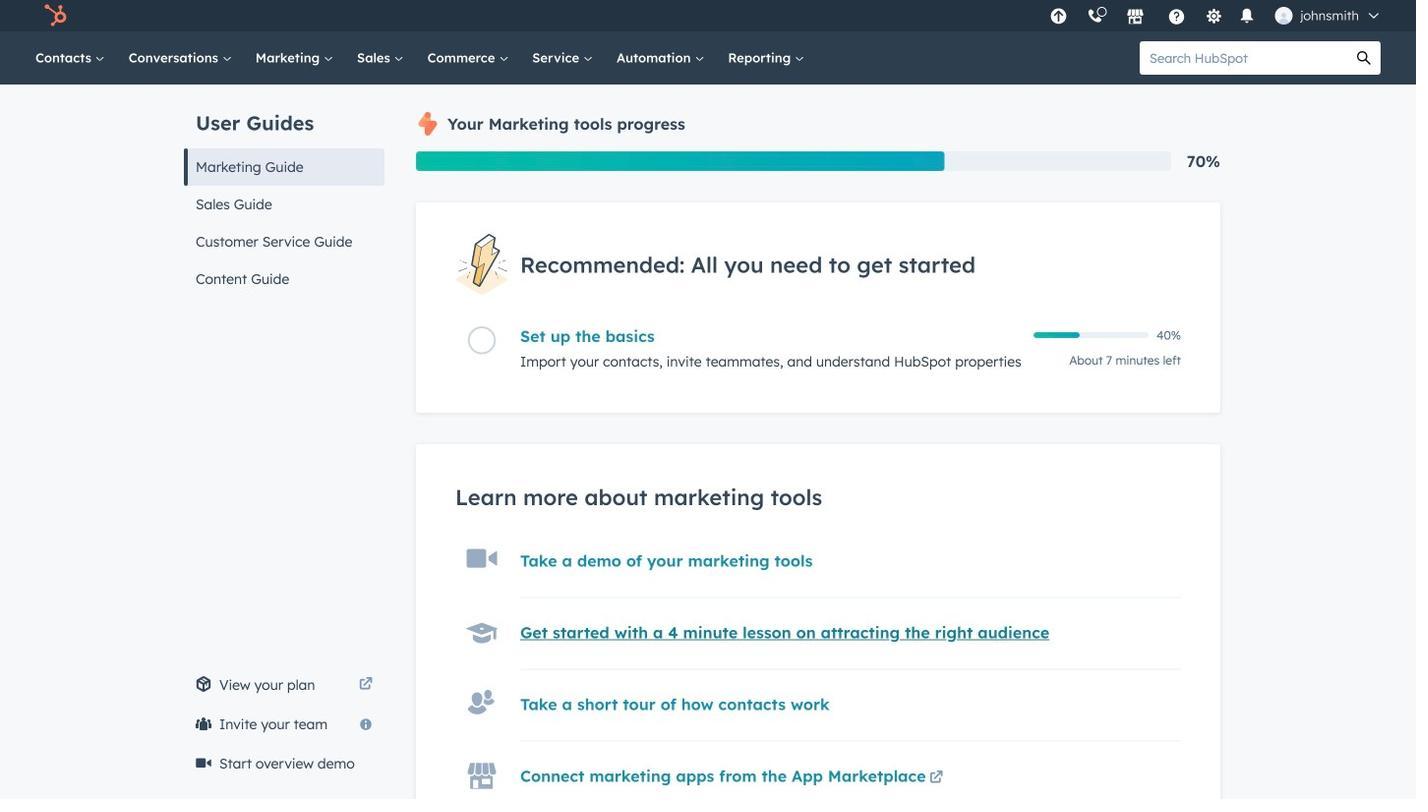Task type: locate. For each thing, give the bounding box(es) containing it.
menu
[[1040, 0, 1393, 31]]

progress bar
[[416, 152, 945, 171]]

link opens in a new window image
[[359, 674, 373, 698], [359, 679, 373, 693], [930, 768, 944, 791]]

john smith image
[[1276, 7, 1293, 25]]



Task type: vqa. For each thing, say whether or not it's contained in the screenshot.
BLOG PAGES
no



Task type: describe. For each thing, give the bounding box(es) containing it.
[object object] complete progress bar
[[1034, 333, 1080, 339]]

Search HubSpot search field
[[1140, 41, 1348, 75]]

marketplaces image
[[1127, 9, 1145, 27]]

user guides element
[[184, 85, 385, 298]]

link opens in a new window image
[[930, 773, 944, 786]]



